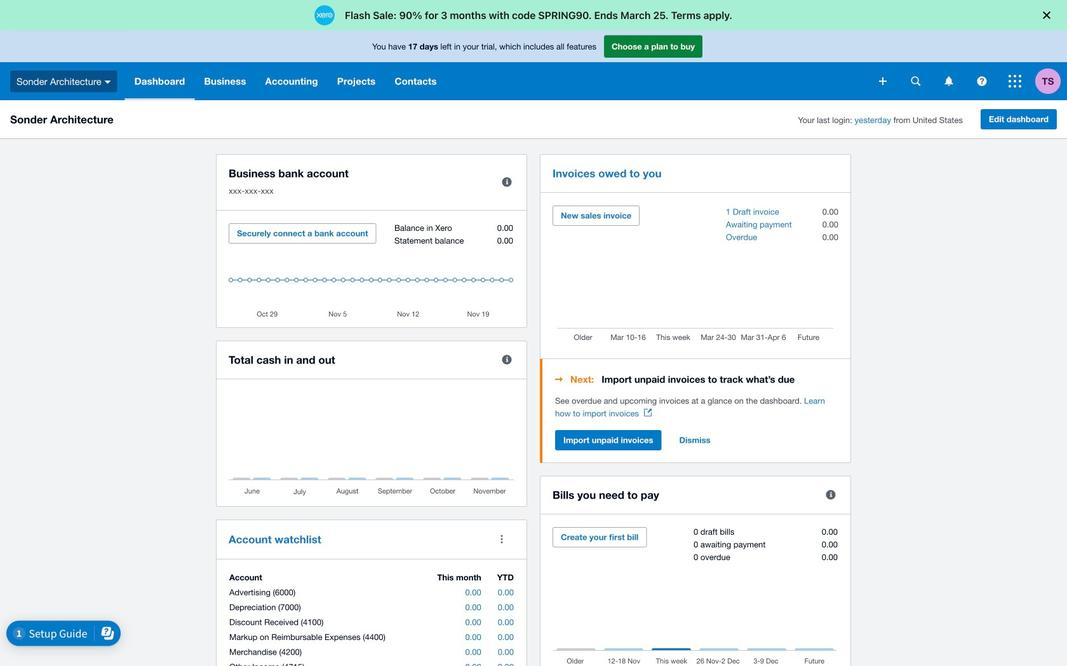 Task type: locate. For each thing, give the bounding box(es) containing it.
banner
[[0, 30, 1067, 100]]

panel body document
[[555, 395, 838, 420], [555, 395, 838, 420]]

empty state bank feed widget with a tooltip explaining the feature. includes a 'securely connect a bank account' button and a data-less flat line graph marking four weekly dates, indicating future account balance tracking. image
[[229, 224, 514, 318]]

empty state widget for the total cash in and out feature, displaying a column graph summarising bank transaction data as total money in versus total money out across all connected bank accounts, enabling a visual comparison of the two amounts. image
[[229, 393, 514, 497]]

dialog
[[0, 0, 1067, 30]]

accounts watchlist options image
[[489, 527, 514, 553]]

svg image
[[1009, 75, 1021, 88], [911, 77, 921, 86], [945, 77, 953, 86], [879, 77, 887, 85], [105, 81, 111, 84]]

heading
[[555, 372, 838, 387]]



Task type: describe. For each thing, give the bounding box(es) containing it.
svg image
[[977, 77, 987, 86]]

opens in a new tab image
[[644, 409, 652, 417]]

empty state of the bills widget with a 'create your first bill' button and an unpopulated column graph. image
[[553, 528, 838, 667]]



Task type: vqa. For each thing, say whether or not it's contained in the screenshot.
svg image
yes



